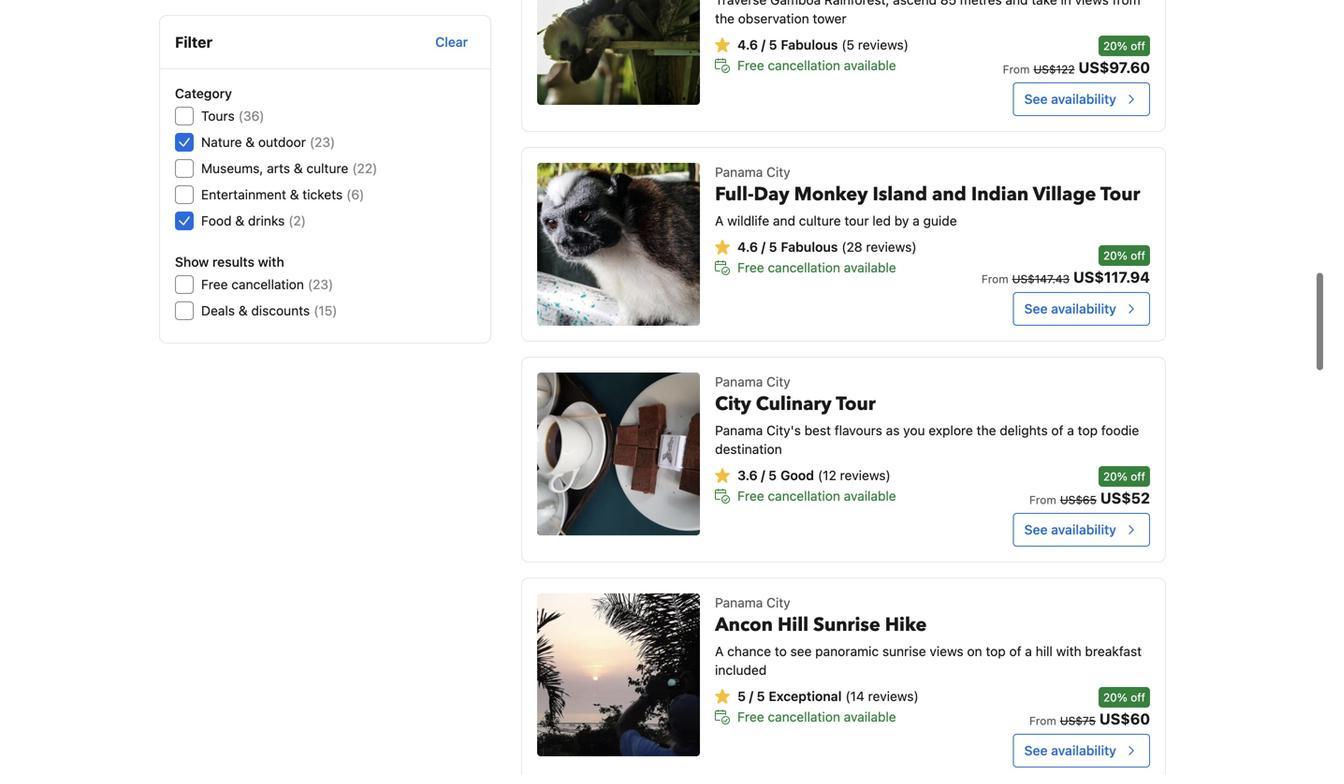 Task type: locate. For each thing, give the bounding box(es) containing it.
and up the guide
[[933, 182, 967, 207]]

& for tickets
[[290, 187, 299, 202]]

0 vertical spatial a
[[715, 213, 724, 228]]

5 for culinary
[[769, 468, 777, 483]]

free cancellation available for tour
[[738, 488, 897, 504]]

2 20% from the top
[[1104, 249, 1128, 262]]

(22)
[[352, 161, 378, 176]]

fabulous down tower
[[781, 37, 838, 52]]

ascend
[[894, 0, 937, 7]]

free cancellation (23)
[[201, 277, 334, 292]]

1 vertical spatial the
[[977, 423, 997, 438]]

2 available from the top
[[844, 260, 897, 275]]

from inside from us$65 us$52
[[1030, 493, 1057, 507]]

0 horizontal spatial a
[[913, 213, 920, 228]]

off for full-day monkey island and indian village tour
[[1131, 249, 1146, 262]]

a right by
[[913, 213, 920, 228]]

us$65
[[1061, 493, 1097, 507]]

& for discounts
[[239, 303, 248, 318]]

0 vertical spatial fabulous
[[781, 37, 838, 52]]

from left us$122
[[1004, 63, 1030, 76]]

tours (36)
[[201, 108, 265, 124]]

1 vertical spatial views
[[930, 644, 964, 659]]

fabulous for us$97.60
[[781, 37, 838, 52]]

tour
[[845, 213, 870, 228]]

and inside traverse gamboa rainforest, ascend 85 metres and take in views from the observation tower
[[1006, 0, 1029, 7]]

show
[[175, 254, 209, 270]]

gamboa aerial tram & sloth sanctuary day trip image
[[538, 0, 701, 105]]

2 availability from the top
[[1052, 301, 1117, 317]]

and for take
[[1006, 0, 1029, 7]]

0 vertical spatial top
[[1078, 423, 1098, 438]]

the
[[715, 11, 735, 26], [977, 423, 997, 438]]

reviews) right (12
[[841, 468, 891, 483]]

1 a from the top
[[715, 213, 724, 228]]

1 20% off from the top
[[1104, 39, 1146, 52]]

with
[[258, 254, 284, 270], [1057, 644, 1082, 659]]

1 horizontal spatial culture
[[799, 213, 841, 228]]

see for ancon hill sunrise hike
[[1025, 743, 1048, 759]]

1 horizontal spatial the
[[977, 423, 997, 438]]

city inside panama city full-day monkey island and indian village tour a wildlife and culture tour led by a guide
[[767, 164, 791, 180]]

available down (5
[[844, 58, 897, 73]]

& up (2)
[[290, 187, 299, 202]]

of inside panama city city culinary tour panama city's best flavours as you explore the delights of a top foodie destination
[[1052, 423, 1064, 438]]

availability down us$75 at the right bottom
[[1052, 743, 1117, 759]]

1 vertical spatial fabulous
[[781, 239, 838, 255]]

4 20% off from the top
[[1104, 691, 1146, 704]]

2 a from the top
[[715, 644, 724, 659]]

(14
[[846, 689, 865, 704]]

panama city ancon hill sunrise hike a chance to see panoramic sunrise views on top of a hill with breakfast included
[[715, 595, 1143, 678]]

0 vertical spatial tour
[[1101, 182, 1141, 207]]

20% for full-day monkey island and indian village tour
[[1104, 249, 1128, 262]]

hill
[[1036, 644, 1053, 659]]

as
[[886, 423, 900, 438]]

cancellation for full-
[[768, 260, 841, 275]]

free down 3.6
[[738, 488, 765, 504]]

free cancellation available down 3.6 / 5 good (12 reviews)
[[738, 488, 897, 504]]

city up culinary
[[767, 374, 791, 390]]

0 vertical spatial the
[[715, 11, 735, 26]]

panama inside panama city full-day monkey island and indian village tour a wildlife and culture tour led by a guide
[[715, 164, 763, 180]]

20%
[[1104, 39, 1128, 52], [1104, 249, 1128, 262], [1104, 470, 1128, 483], [1104, 691, 1128, 704]]

top right on
[[986, 644, 1006, 659]]

1 vertical spatial top
[[986, 644, 1006, 659]]

explore
[[929, 423, 974, 438]]

reviews) down led
[[867, 239, 917, 255]]

culture up 4.6 / 5 fabulous (28 reviews)
[[799, 213, 841, 228]]

views left on
[[930, 644, 964, 659]]

off up us$117.94
[[1131, 249, 1146, 262]]

0 horizontal spatial tour
[[836, 391, 876, 417]]

food & drinks (2)
[[201, 213, 306, 228]]

a inside panama city full-day monkey island and indian village tour a wildlife and culture tour led by a guide
[[913, 213, 920, 228]]

20% up us$117.94
[[1104, 249, 1128, 262]]

reviews) for sunrise
[[869, 689, 919, 704]]

see availability
[[1025, 91, 1117, 107], [1025, 301, 1117, 317], [1025, 522, 1117, 538], [1025, 743, 1117, 759]]

see
[[1025, 91, 1048, 107], [1025, 301, 1048, 317], [1025, 522, 1048, 538], [1025, 743, 1048, 759]]

see availability down 'us$65'
[[1025, 522, 1117, 538]]

3 available from the top
[[844, 488, 897, 504]]

/ for city
[[761, 468, 766, 483]]

20% off
[[1104, 39, 1146, 52], [1104, 249, 1146, 262], [1104, 470, 1146, 483], [1104, 691, 1146, 704]]

tour right village
[[1101, 182, 1141, 207]]

a inside panama city full-day monkey island and indian village tour a wildlife and culture tour led by a guide
[[715, 213, 724, 228]]

off up us$97.60 at the top right
[[1131, 39, 1146, 52]]

culture up tickets
[[307, 161, 349, 176]]

cancellation down exceptional
[[768, 709, 841, 725]]

cancellation for city
[[768, 488, 841, 504]]

from for full-day monkey island and indian village tour
[[982, 272, 1009, 286]]

rainforest,
[[825, 0, 890, 7]]

20% off up us$117.94
[[1104, 249, 1146, 262]]

panama up ancon
[[715, 595, 763, 611]]

a inside panama city ancon hill sunrise hike a chance to see panoramic sunrise views on top of a hill with breakfast included
[[715, 644, 724, 659]]

from left 'us$65'
[[1030, 493, 1057, 507]]

free cancellation available
[[738, 58, 897, 73], [738, 260, 897, 275], [738, 488, 897, 504], [738, 709, 897, 725]]

cancellation for ancon
[[768, 709, 841, 725]]

a up the included
[[715, 644, 724, 659]]

fabulous
[[781, 37, 838, 52], [781, 239, 838, 255]]

& right food
[[235, 213, 245, 228]]

free down the included
[[738, 709, 765, 725]]

indian
[[972, 182, 1029, 207]]

culture
[[307, 161, 349, 176], [799, 213, 841, 228]]

free down 'wildlife'
[[738, 260, 765, 275]]

on
[[968, 644, 983, 659]]

0 vertical spatial a
[[913, 213, 920, 228]]

top inside panama city city culinary tour panama city's best flavours as you explore the delights of a top foodie destination
[[1078, 423, 1098, 438]]

city for full-
[[767, 164, 791, 180]]

from inside from us$147.43 us$117.94
[[982, 272, 1009, 286]]

off for ancon hill sunrise hike
[[1131, 691, 1146, 704]]

and down day
[[773, 213, 796, 228]]

1 horizontal spatial top
[[1078, 423, 1098, 438]]

availability for full-day monkey island and indian village tour
[[1052, 301, 1117, 317]]

sunrise
[[883, 644, 927, 659]]

of right delights
[[1052, 423, 1064, 438]]

top inside panama city ancon hill sunrise hike a chance to see panoramic sunrise views on top of a hill with breakfast included
[[986, 644, 1006, 659]]

of left hill
[[1010, 644, 1022, 659]]

/ down 'wildlife'
[[762, 239, 766, 255]]

available for tour
[[844, 488, 897, 504]]

the down traverse
[[715, 11, 735, 26]]

2 horizontal spatial and
[[1006, 0, 1029, 7]]

panama inside panama city ancon hill sunrise hike a chance to see panoramic sunrise views on top of a hill with breakfast included
[[715, 595, 763, 611]]

traverse
[[715, 0, 767, 7]]

20% off for full-day monkey island and indian village tour
[[1104, 249, 1146, 262]]

0 horizontal spatial culture
[[307, 161, 349, 176]]

1 4.6 from the top
[[738, 37, 759, 52]]

available for sunrise
[[844, 709, 897, 725]]

fabulous left (28
[[781, 239, 838, 255]]

2 see from the top
[[1025, 301, 1048, 317]]

best
[[805, 423, 832, 438]]

hike
[[886, 612, 927, 638]]

culinary
[[756, 391, 832, 417]]

see availability for ancon hill sunrise hike
[[1025, 743, 1117, 759]]

1 fabulous from the top
[[781, 37, 838, 52]]

city up day
[[767, 164, 791, 180]]

4.6 down 'wildlife'
[[738, 239, 759, 255]]

2 horizontal spatial a
[[1068, 423, 1075, 438]]

1 horizontal spatial tour
[[1101, 182, 1141, 207]]

of
[[1052, 423, 1064, 438], [1010, 644, 1022, 659]]

4 available from the top
[[844, 709, 897, 725]]

0 vertical spatial with
[[258, 254, 284, 270]]

2 fabulous from the top
[[781, 239, 838, 255]]

a left hill
[[1026, 644, 1033, 659]]

4 see from the top
[[1025, 743, 1048, 759]]

free for full-
[[738, 260, 765, 275]]

0 horizontal spatial the
[[715, 11, 735, 26]]

1 vertical spatial culture
[[799, 213, 841, 228]]

city
[[767, 164, 791, 180], [767, 374, 791, 390], [715, 391, 752, 417], [767, 595, 791, 611]]

the right explore
[[977, 423, 997, 438]]

panama up culinary
[[715, 374, 763, 390]]

reviews) right (5
[[859, 37, 909, 52]]

20% for ancon hill sunrise hike
[[1104, 691, 1128, 704]]

&
[[246, 134, 255, 150], [294, 161, 303, 176], [290, 187, 299, 202], [235, 213, 245, 228], [239, 303, 248, 318]]

panama
[[715, 164, 763, 180], [715, 374, 763, 390], [715, 423, 763, 438], [715, 595, 763, 611]]

available down 3.6 / 5 good (12 reviews)
[[844, 488, 897, 504]]

20% for city culinary tour
[[1104, 470, 1128, 483]]

(23) right outdoor
[[310, 134, 335, 150]]

ancon hill sunrise hike image
[[538, 594, 701, 757]]

1 vertical spatial 4.6
[[738, 239, 759, 255]]

and
[[1006, 0, 1029, 7], [933, 182, 967, 207], [773, 213, 796, 228]]

1 vertical spatial and
[[933, 182, 967, 207]]

1 vertical spatial tour
[[836, 391, 876, 417]]

from inside the from us$75 us$60
[[1030, 714, 1057, 728]]

good
[[781, 468, 815, 483]]

city up the hill
[[767, 595, 791, 611]]

availability down 'us$65'
[[1052, 522, 1117, 538]]

top left foodie
[[1078, 423, 1098, 438]]

from left us$147.43
[[982, 272, 1009, 286]]

see availability down from us$122 us$97.60 at the right top of page
[[1025, 91, 1117, 107]]

/ for ancon
[[750, 689, 754, 704]]

0 horizontal spatial of
[[1010, 644, 1022, 659]]

0 horizontal spatial views
[[930, 644, 964, 659]]

1 vertical spatial with
[[1057, 644, 1082, 659]]

from us$122 us$97.60
[[1004, 59, 1151, 76]]

free cancellation available down 4.6 / 5 fabulous (28 reviews)
[[738, 260, 897, 275]]

3 off from the top
[[1131, 470, 1146, 483]]

cancellation
[[768, 58, 841, 73], [768, 260, 841, 275], [232, 277, 304, 292], [768, 488, 841, 504], [768, 709, 841, 725]]

available down (14
[[844, 709, 897, 725]]

from us$75 us$60
[[1030, 710, 1151, 728]]

1 vertical spatial of
[[1010, 644, 1022, 659]]

a left 'wildlife'
[[715, 213, 724, 228]]

see availability down us$75 at the right bottom
[[1025, 743, 1117, 759]]

monkey
[[795, 182, 869, 207]]

(28
[[842, 239, 863, 255]]

1 vertical spatial a
[[715, 644, 724, 659]]

5
[[769, 37, 778, 52], [769, 239, 778, 255], [769, 468, 777, 483], [738, 689, 746, 704], [757, 689, 765, 704]]

panama for ancon
[[715, 595, 763, 611]]

1 horizontal spatial with
[[1057, 644, 1082, 659]]

2 vertical spatial a
[[1026, 644, 1033, 659]]

2 20% off from the top
[[1104, 249, 1146, 262]]

availability down from us$122 us$97.60 at the right top of page
[[1052, 91, 1117, 107]]

4 panama from the top
[[715, 595, 763, 611]]

culture inside panama city full-day monkey island and indian village tour a wildlife and culture tour led by a guide
[[799, 213, 841, 228]]

4 20% from the top
[[1104, 691, 1128, 704]]

off up "us$52"
[[1131, 470, 1146, 483]]

4 off from the top
[[1131, 691, 1146, 704]]

available down (28
[[844, 260, 897, 275]]

reviews)
[[859, 37, 909, 52], [867, 239, 917, 255], [841, 468, 891, 483], [869, 689, 919, 704]]

panama up destination
[[715, 423, 763, 438]]

3 availability from the top
[[1052, 522, 1117, 538]]

reviews) right (14
[[869, 689, 919, 704]]

panama for full-
[[715, 164, 763, 180]]

0 horizontal spatial with
[[258, 254, 284, 270]]

tour inside panama city city culinary tour panama city's best flavours as you explore the delights of a top foodie destination
[[836, 391, 876, 417]]

3 20% from the top
[[1104, 470, 1128, 483]]

of inside panama city ancon hill sunrise hike a chance to see panoramic sunrise views on top of a hill with breakfast included
[[1010, 644, 1022, 659]]

4.6 down observation
[[738, 37, 759, 52]]

tour inside panama city full-day monkey island and indian village tour a wildlife and culture tour led by a guide
[[1101, 182, 1141, 207]]

/
[[762, 37, 766, 52], [762, 239, 766, 255], [761, 468, 766, 483], [750, 689, 754, 704]]

entertainment & tickets (6)
[[201, 187, 365, 202]]

free up the deals
[[201, 277, 228, 292]]

free
[[738, 58, 765, 73], [738, 260, 765, 275], [201, 277, 228, 292], [738, 488, 765, 504], [738, 709, 765, 725]]

20% up us$60
[[1104, 691, 1128, 704]]

museums,
[[201, 161, 263, 176]]

free cancellation available down 4.6 / 5 fabulous (5 reviews)
[[738, 58, 897, 73]]

20% off up us$60
[[1104, 691, 1146, 704]]

a inside panama city ancon hill sunrise hike a chance to see panoramic sunrise views on top of a hill with breakfast included
[[1026, 644, 1033, 659]]

20% off up "us$52"
[[1104, 470, 1146, 483]]

(23) up (15)
[[308, 277, 334, 292]]

1 vertical spatial a
[[1068, 423, 1075, 438]]

a right delights
[[1068, 423, 1075, 438]]

a
[[913, 213, 920, 228], [1068, 423, 1075, 438], [1026, 644, 1033, 659]]

reviews) for tour
[[841, 468, 891, 483]]

1 horizontal spatial of
[[1052, 423, 1064, 438]]

views right in
[[1076, 0, 1110, 7]]

see down us$122
[[1025, 91, 1048, 107]]

/ down observation
[[762, 37, 766, 52]]

1 see from the top
[[1025, 91, 1048, 107]]

us$75
[[1061, 714, 1097, 728]]

20% off for ancon hill sunrise hike
[[1104, 691, 1146, 704]]

2 off from the top
[[1131, 249, 1146, 262]]

1 panama from the top
[[715, 164, 763, 180]]

outdoor
[[258, 134, 306, 150]]

4 availability from the top
[[1052, 743, 1117, 759]]

0 vertical spatial (23)
[[310, 134, 335, 150]]

0 horizontal spatial top
[[986, 644, 1006, 659]]

from for ancon hill sunrise hike
[[1030, 714, 1057, 728]]

3 20% off from the top
[[1104, 470, 1146, 483]]

see availability down from us$147.43 us$117.94
[[1025, 301, 1117, 317]]

3 see from the top
[[1025, 522, 1048, 538]]

2 4.6 from the top
[[738, 239, 759, 255]]

2 see availability from the top
[[1025, 301, 1117, 317]]

4.6 for us$117.94
[[738, 239, 759, 255]]

availability down from us$147.43 us$117.94
[[1052, 301, 1117, 317]]

availability for ancon hill sunrise hike
[[1052, 743, 1117, 759]]

0 horizontal spatial and
[[773, 213, 796, 228]]

off up us$60
[[1131, 691, 1146, 704]]

0 vertical spatial 4.6
[[738, 37, 759, 52]]

1 horizontal spatial a
[[1026, 644, 1033, 659]]

available
[[844, 58, 897, 73], [844, 260, 897, 275], [844, 488, 897, 504], [844, 709, 897, 725]]

& right the deals
[[239, 303, 248, 318]]

cancellation down 4.6 / 5 fabulous (28 reviews)
[[768, 260, 841, 275]]

and left "take"
[[1006, 0, 1029, 7]]

panoramic
[[816, 644, 879, 659]]

0 vertical spatial and
[[1006, 0, 1029, 7]]

cancellation down good
[[768, 488, 841, 504]]

city inside panama city ancon hill sunrise hike a chance to see panoramic sunrise views on top of a hill with breakfast included
[[767, 595, 791, 611]]

4 see availability from the top
[[1025, 743, 1117, 759]]

see down us$147.43
[[1025, 301, 1048, 317]]

a inside panama city city culinary tour panama city's best flavours as you explore the delights of a top foodie destination
[[1068, 423, 1075, 438]]

1 horizontal spatial and
[[933, 182, 967, 207]]

& right arts
[[294, 161, 303, 176]]

(5
[[842, 37, 855, 52]]

see down the from us$75 us$60
[[1025, 743, 1048, 759]]

with right hill
[[1057, 644, 1082, 659]]

from
[[1004, 63, 1030, 76], [982, 272, 1009, 286], [1030, 493, 1057, 507], [1030, 714, 1057, 728]]

/ down the included
[[750, 689, 754, 704]]

/ for full-
[[762, 239, 766, 255]]

free cancellation available down 5 / 5 exceptional (14 reviews)
[[738, 709, 897, 725]]

by
[[895, 213, 910, 228]]

/ right 3.6
[[761, 468, 766, 483]]

0 vertical spatial culture
[[307, 161, 349, 176]]

panama up full-
[[715, 164, 763, 180]]

with up free cancellation (23)
[[258, 254, 284, 270]]

1 free cancellation available from the top
[[738, 58, 897, 73]]

3 see availability from the top
[[1025, 522, 1117, 538]]

2 panama from the top
[[715, 374, 763, 390]]

20% off up us$97.60 at the top right
[[1104, 39, 1146, 52]]

the inside panama city city culinary tour panama city's best flavours as you explore the delights of a top foodie destination
[[977, 423, 997, 438]]

0 vertical spatial views
[[1076, 0, 1110, 7]]

3 free cancellation available from the top
[[738, 488, 897, 504]]

20% up "us$52"
[[1104, 470, 1128, 483]]

0 vertical spatial of
[[1052, 423, 1064, 438]]

see down from us$65 us$52
[[1025, 522, 1048, 538]]

1 horizontal spatial views
[[1076, 0, 1110, 7]]

(23)
[[310, 134, 335, 150], [308, 277, 334, 292]]

tour up the flavours at the right bottom of page
[[836, 391, 876, 417]]

drinks
[[248, 213, 285, 228]]

4 free cancellation available from the top
[[738, 709, 897, 725]]

& down (36)
[[246, 134, 255, 150]]

20% up us$97.60 at the top right
[[1104, 39, 1128, 52]]

2 free cancellation available from the top
[[738, 260, 897, 275]]

from left us$75 at the right bottom
[[1030, 714, 1057, 728]]



Task type: vqa. For each thing, say whether or not it's contained in the screenshot.


Task type: describe. For each thing, give the bounding box(es) containing it.
see availability for city culinary tour
[[1025, 522, 1117, 538]]

city for city
[[767, 374, 791, 390]]

museums, arts & culture (22)
[[201, 161, 378, 176]]

1 available from the top
[[844, 58, 897, 73]]

nature
[[201, 134, 242, 150]]

3.6
[[738, 468, 758, 483]]

(12
[[818, 468, 837, 483]]

full-day monkey island and indian village tour image
[[538, 163, 701, 326]]

views inside traverse gamboa rainforest, ascend 85 metres and take in views from the observation tower
[[1076, 0, 1110, 7]]

hill
[[778, 612, 809, 638]]

take
[[1032, 0, 1058, 7]]

foodie
[[1102, 423, 1140, 438]]

city for ancon
[[767, 595, 791, 611]]

us$147.43
[[1013, 272, 1070, 286]]

cancellation down 4.6 / 5 fabulous (5 reviews)
[[768, 58, 841, 73]]

from us$65 us$52
[[1030, 489, 1151, 507]]

free down observation
[[738, 58, 765, 73]]

off for city culinary tour
[[1131, 470, 1146, 483]]

2 vertical spatial and
[[773, 213, 796, 228]]

deals & discounts (15)
[[201, 303, 337, 318]]

us$52
[[1101, 489, 1151, 507]]

to
[[775, 644, 787, 659]]

and for indian
[[933, 182, 967, 207]]

led
[[873, 213, 892, 228]]

5 / 5 exceptional (14 reviews)
[[738, 689, 919, 704]]

& for outdoor
[[246, 134, 255, 150]]

you
[[904, 423, 926, 438]]

available for monkey
[[844, 260, 897, 275]]

us$122
[[1034, 63, 1076, 76]]

nature & outdoor (23)
[[201, 134, 335, 150]]

3.6 / 5 good (12 reviews)
[[738, 468, 891, 483]]

observation
[[739, 11, 810, 26]]

deals
[[201, 303, 235, 318]]

from us$147.43 us$117.94
[[982, 268, 1151, 286]]

see for full-day monkey island and indian village tour
[[1025, 301, 1048, 317]]

arts
[[267, 161, 290, 176]]

entertainment
[[201, 187, 286, 202]]

(6)
[[347, 187, 365, 202]]

panama city city culinary tour panama city's best flavours as you explore the delights of a top foodie destination
[[715, 374, 1140, 457]]

clear
[[436, 34, 468, 50]]

free cancellation available for sunrise
[[738, 709, 897, 725]]

island
[[873, 182, 928, 207]]

chance
[[728, 644, 772, 659]]

discounts
[[251, 303, 310, 318]]

sunrise
[[814, 612, 881, 638]]

village
[[1034, 182, 1097, 207]]

gamboa
[[771, 0, 821, 7]]

panama for city
[[715, 374, 763, 390]]

delights
[[1000, 423, 1049, 438]]

3 panama from the top
[[715, 423, 763, 438]]

from for city culinary tour
[[1030, 493, 1057, 507]]

see availability for full-day monkey island and indian village tour
[[1025, 301, 1117, 317]]

(2)
[[289, 213, 306, 228]]

cancellation up deals & discounts (15)
[[232, 277, 304, 292]]

1 20% from the top
[[1104, 39, 1128, 52]]

metres
[[961, 0, 1003, 7]]

20% off for city culinary tour
[[1104, 470, 1146, 483]]

1 availability from the top
[[1052, 91, 1117, 107]]

exceptional
[[769, 689, 842, 704]]

4.6 for us$97.60
[[738, 37, 759, 52]]

guide
[[924, 213, 958, 228]]

tours
[[201, 108, 235, 124]]

1 vertical spatial (23)
[[308, 277, 334, 292]]

tickets
[[303, 187, 343, 202]]

from inside from us$122 us$97.60
[[1004, 63, 1030, 76]]

5 for day
[[769, 239, 778, 255]]

fabulous for us$117.94
[[781, 239, 838, 255]]

see for city culinary tour
[[1025, 522, 1048, 538]]

city's
[[767, 423, 801, 438]]

tower
[[813, 11, 847, 26]]

panama city full-day monkey island and indian village tour a wildlife and culture tour led by a guide
[[715, 164, 1141, 228]]

1 see availability from the top
[[1025, 91, 1117, 107]]

reviews) for monkey
[[867, 239, 917, 255]]

day
[[754, 182, 790, 207]]

us$97.60
[[1079, 59, 1151, 76]]

results
[[213, 254, 255, 270]]

free cancellation available for monkey
[[738, 260, 897, 275]]

85
[[941, 0, 957, 7]]

wildlife
[[728, 213, 770, 228]]

traverse gamboa rainforest, ascend 85 metres and take in views from the observation tower
[[715, 0, 1141, 26]]

food
[[201, 213, 232, 228]]

destination
[[715, 442, 783, 457]]

the inside traverse gamboa rainforest, ascend 85 metres and take in views from the observation tower
[[715, 11, 735, 26]]

city culinary tour image
[[538, 373, 701, 536]]

us$60
[[1100, 710, 1151, 728]]

included
[[715, 663, 767, 678]]

1 off from the top
[[1131, 39, 1146, 52]]

(15)
[[314, 303, 337, 318]]

breakfast
[[1086, 644, 1143, 659]]

in
[[1061, 0, 1072, 7]]

from
[[1113, 0, 1141, 7]]

ancon
[[715, 612, 773, 638]]

category
[[175, 86, 232, 101]]

us$117.94
[[1074, 268, 1151, 286]]

& for drinks
[[235, 213, 245, 228]]

availability for city culinary tour
[[1052, 522, 1117, 538]]

full-
[[715, 182, 754, 207]]

flavours
[[835, 423, 883, 438]]

clear button
[[428, 25, 476, 59]]

free for ancon
[[738, 709, 765, 725]]

show results with
[[175, 254, 284, 270]]

with inside panama city ancon hill sunrise hike a chance to see panoramic sunrise views on top of a hill with breakfast included
[[1057, 644, 1082, 659]]

views inside panama city ancon hill sunrise hike a chance to see panoramic sunrise views on top of a hill with breakfast included
[[930, 644, 964, 659]]

free for city
[[738, 488, 765, 504]]

4.6 / 5 fabulous (28 reviews)
[[738, 239, 917, 255]]

4.6 / 5 fabulous (5 reviews)
[[738, 37, 909, 52]]

filter
[[175, 33, 213, 51]]

(36)
[[239, 108, 265, 124]]

5 for hill
[[757, 689, 765, 704]]

city up destination
[[715, 391, 752, 417]]



